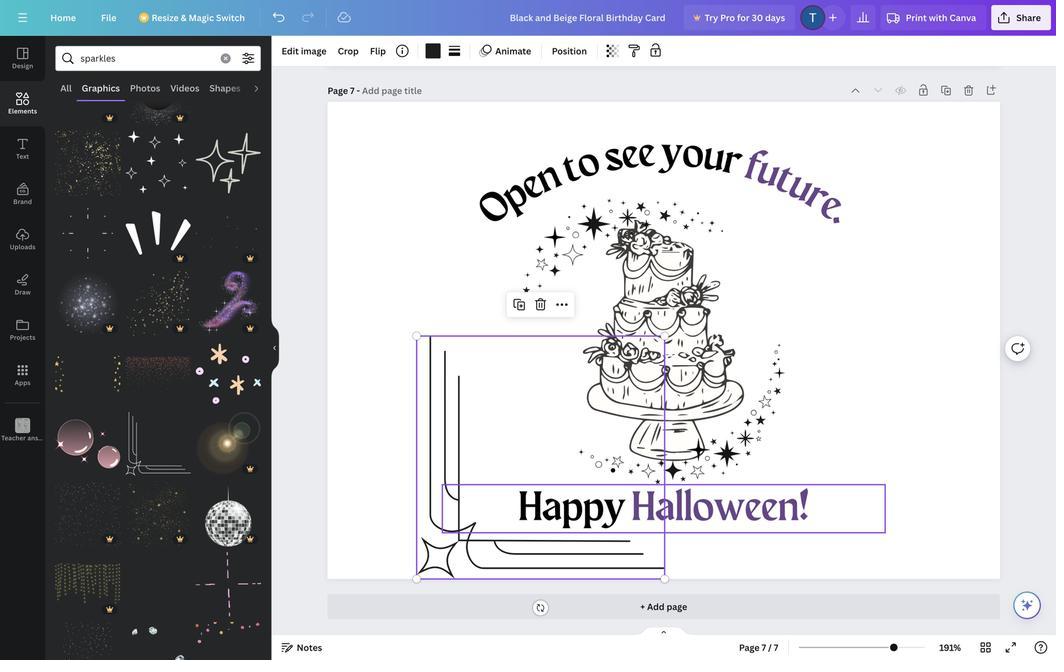 Task type: vqa. For each thing, say whether or not it's contained in the screenshot.
Resize & Magic Switch button
yes



Task type: describe. For each thing, give the bounding box(es) containing it.
cute handdrawn school glitter image
[[196, 341, 261, 407]]

apps button
[[0, 353, 45, 398]]

elements
[[8, 107, 37, 115]]

photos
[[130, 82, 160, 94]]

y o u
[[661, 133, 728, 181]]

all
[[60, 82, 72, 94]]

videos
[[170, 82, 200, 94]]

elements button
[[0, 81, 45, 126]]

fairy magic sparkle image
[[196, 271, 261, 336]]

print with canva button
[[881, 5, 987, 30]]

Design title text field
[[500, 5, 679, 30]]

&
[[181, 12, 187, 24]]

switch
[[216, 12, 245, 24]]

file
[[101, 12, 116, 24]]

halloween!
[[632, 489, 809, 530]]

7 for /
[[762, 642, 767, 654]]

art deco minimal christmas sparkle corner border image
[[126, 412, 191, 477]]

teacher answer keys
[[1, 434, 65, 443]]

crop button
[[333, 41, 364, 61]]

text
[[16, 152, 29, 161]]

egypt white gold sprinkles sparse rectangle image
[[55, 622, 121, 660]]

p
[[496, 173, 535, 219]]

flip button
[[365, 41, 391, 61]]

design button
[[0, 36, 45, 81]]

edit image button
[[277, 41, 332, 61]]

sparkle decorative aesthetic image
[[196, 131, 261, 196]]

photos button
[[125, 76, 165, 100]]

egypt gold sprinkles simple square image
[[55, 131, 121, 196]]

pro
[[721, 12, 735, 24]]

;
[[22, 435, 24, 442]]

file button
[[91, 5, 127, 30]]

edit
[[282, 45, 299, 57]]

happy
[[519, 489, 626, 530]]

crop
[[338, 45, 359, 57]]

canva
[[950, 12, 977, 24]]

uploads button
[[0, 217, 45, 262]]

191%
[[940, 642, 962, 654]]

golden sparkles illustration image
[[126, 482, 191, 547]]

resize & magic switch button
[[132, 5, 255, 30]]

with
[[929, 12, 948, 24]]

print with canva
[[906, 12, 977, 24]]

position
[[552, 45, 587, 57]]

7 for -
[[350, 85, 355, 97]]

audio button
[[246, 76, 281, 100]]

apps
[[15, 379, 31, 387]]

191% button
[[930, 638, 971, 658]]

page
[[667, 601, 688, 613]]

n
[[531, 155, 567, 202]]

lined retro anime bubbles and sparkles image
[[55, 412, 121, 477]]

all button
[[55, 76, 77, 100]]

side panel tab list
[[0, 36, 65, 454]]

home link
[[40, 5, 86, 30]]

0 horizontal spatial r
[[720, 140, 746, 184]]

projects button
[[0, 308, 45, 353]]

resize
[[152, 12, 179, 24]]

brand button
[[0, 172, 45, 217]]

s
[[601, 137, 626, 181]]

brand
[[13, 198, 32, 206]]

page 7 / 7 button
[[735, 638, 784, 658]]



Task type: locate. For each thing, give the bounding box(es) containing it.
2 horizontal spatial 7
[[774, 642, 779, 654]]

main menu bar
[[0, 0, 1057, 36]]

y
[[661, 133, 683, 175]]

silver stars and confetti background 0908 image
[[126, 60, 191, 126]]

shapes button
[[205, 76, 246, 100]]

luminous abstract sparkling image
[[196, 412, 261, 477]]

uploads
[[10, 243, 36, 251]]

f
[[740, 146, 765, 190]]

t
[[558, 148, 585, 192], [770, 158, 801, 202]]

#1d1d1b image
[[426, 43, 441, 58], [426, 43, 441, 58]]

.
[[825, 195, 858, 234]]

o
[[681, 134, 706, 177], [573, 142, 605, 187]]

audio
[[251, 82, 276, 94]]

o right n on the right top
[[573, 142, 605, 187]]

1 vertical spatial page
[[740, 642, 760, 654]]

page 7 -
[[328, 85, 362, 97]]

page left /
[[740, 642, 760, 654]]

o
[[473, 184, 519, 234]]

text button
[[0, 126, 45, 172]]

u
[[701, 136, 728, 181], [752, 150, 786, 197], [782, 165, 820, 212]]

for
[[738, 12, 750, 24]]

position button
[[547, 41, 592, 61]]

7 left /
[[762, 642, 767, 654]]

animate button
[[476, 41, 537, 61]]

0 horizontal spatial page
[[328, 85, 348, 97]]

happy halloween!
[[519, 489, 809, 530]]

gold glitter dust image
[[126, 271, 191, 336]]

+
[[641, 601, 645, 613]]

u inside y o u
[[701, 136, 728, 181]]

answer
[[27, 434, 50, 443]]

e
[[637, 133, 657, 176], [620, 135, 641, 178], [515, 164, 549, 209], [812, 185, 850, 229]]

shapes
[[210, 82, 241, 94]]

o inside y o u
[[681, 134, 706, 177]]

videos button
[[165, 76, 205, 100]]

o left f
[[681, 134, 706, 177]]

try
[[705, 12, 719, 24]]

page left -
[[328, 85, 348, 97]]

hide image
[[271, 318, 279, 378]]

1 horizontal spatial 7
[[762, 642, 767, 654]]

magic
[[189, 12, 214, 24]]

keys
[[51, 434, 65, 443]]

0 horizontal spatial 7
[[350, 85, 355, 97]]

page for page 7 -
[[328, 85, 348, 97]]

+ add page
[[641, 601, 688, 613]]

1 horizontal spatial page
[[740, 642, 760, 654]]

teacher
[[1, 434, 26, 443]]

add
[[648, 601, 665, 613]]

share button
[[992, 5, 1052, 30]]

home
[[50, 12, 76, 24]]

draw button
[[0, 262, 45, 308]]

30
[[752, 12, 764, 24]]

Page title text field
[[362, 84, 423, 97]]

group
[[55, 60, 121, 126], [126, 60, 191, 126], [196, 60, 261, 126], [55, 123, 121, 196], [126, 123, 191, 196], [196, 123, 261, 196], [55, 193, 121, 266], [126, 201, 191, 266], [196, 201, 261, 266], [55, 264, 121, 336], [126, 264, 191, 336], [196, 264, 261, 336], [55, 334, 121, 407], [126, 334, 191, 407], [196, 334, 261, 407], [196, 404, 261, 477], [55, 412, 121, 477], [126, 412, 191, 477], [55, 474, 121, 547], [126, 474, 191, 547], [196, 474, 261, 547], [55, 544, 121, 617], [173, 544, 188, 560], [196, 544, 261, 617], [55, 615, 121, 660], [196, 615, 261, 660], [126, 622, 191, 660]]

days
[[766, 12, 786, 24]]

1 horizontal spatial r
[[799, 176, 835, 220]]

r
[[720, 140, 746, 184], [799, 176, 835, 220]]

show pages image
[[634, 626, 694, 637]]

draw
[[15, 288, 31, 297]]

graphics
[[82, 82, 120, 94]]

0 horizontal spatial t
[[558, 148, 585, 192]]

7 left -
[[350, 85, 355, 97]]

share
[[1017, 12, 1042, 24]]

shiny sparkles image
[[55, 271, 121, 336]]

7 right /
[[774, 642, 779, 654]]

animate
[[496, 45, 532, 57]]

t left s at the top of page
[[558, 148, 585, 192]]

try pro for 30 days
[[705, 12, 786, 24]]

1 horizontal spatial t
[[770, 158, 801, 202]]

canva assistant image
[[1020, 598, 1035, 613]]

0 vertical spatial page
[[328, 85, 348, 97]]

0 horizontal spatial o
[[573, 142, 605, 187]]

-
[[357, 85, 360, 97]]

sparkling hanging lights image
[[55, 552, 121, 617]]

sequin sparkles image
[[126, 341, 191, 407]]

design
[[12, 62, 33, 70]]

s e e
[[601, 133, 657, 181]]

t right f
[[770, 158, 801, 202]]

page for page 7 / 7
[[740, 642, 760, 654]]

graphics button
[[77, 76, 125, 100]]

resize & magic switch
[[152, 12, 245, 24]]

white sparkling stars image
[[55, 482, 121, 547]]

notes button
[[277, 638, 327, 658]]

try pro for 30 days button
[[684, 5, 796, 30]]

image
[[301, 45, 327, 57]]

edit image
[[282, 45, 327, 57]]

+ add page button
[[328, 594, 1001, 620]]

Search elements search field
[[81, 47, 213, 70]]

notes
[[297, 642, 322, 654]]

shiny disco ball image
[[196, 482, 261, 547]]

/
[[769, 642, 772, 654]]

projects
[[10, 333, 35, 342]]

page inside button
[[740, 642, 760, 654]]

flip
[[370, 45, 386, 57]]

print
[[906, 12, 927, 24]]

page 7 / 7
[[740, 642, 779, 654]]

1 horizontal spatial o
[[681, 134, 706, 177]]

7
[[350, 85, 355, 97], [762, 642, 767, 654], [774, 642, 779, 654]]



